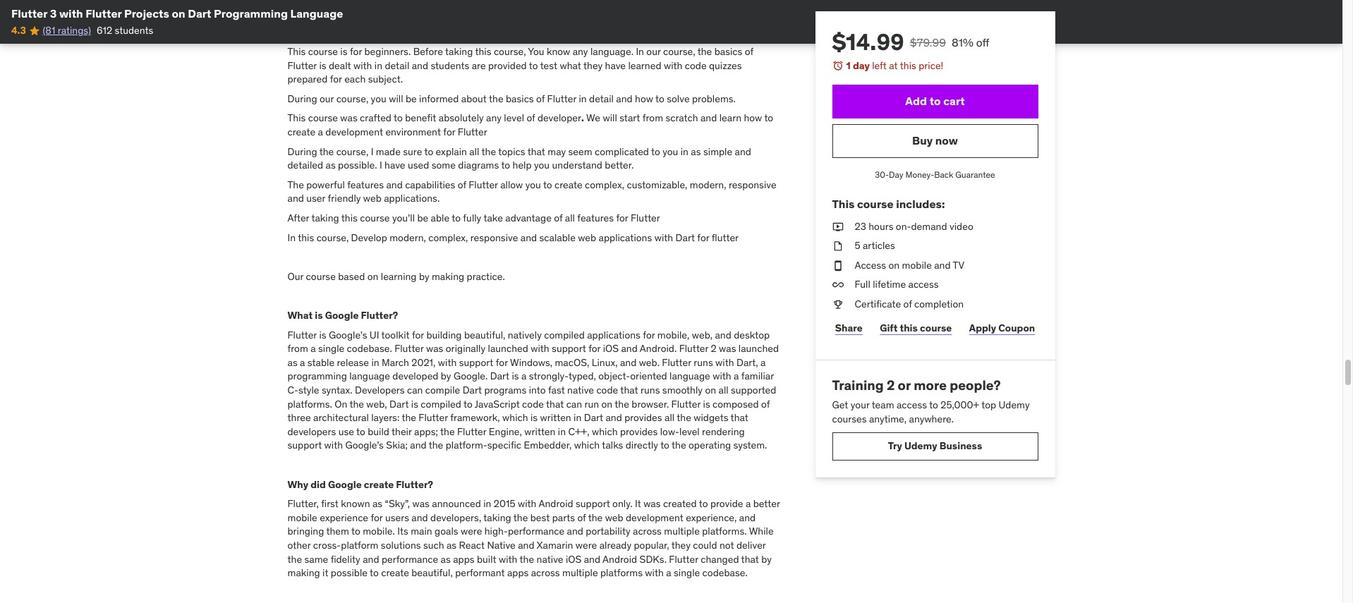 Task type: describe. For each thing, give the bounding box(es) containing it.
at
[[890, 59, 898, 72]]

is up the widgets
[[703, 398, 711, 411]]

was down building
[[426, 343, 444, 355]]

development inside why did google create flutter? flutter, first known as "sky", was announced in 2015 with android support only. it was created to provide a better mobile experience for users and developers, taking the best parts of the web development experience, and bringing them to mobile. its main goals were high-performance and portability across multiple platforms. while other cross-platform solutions such as react native and xamarin were already popular, they could not deliver the same fidelity and performance as apps built with the native ios and android sdks. flutter changed that by making it possible to create beautiful, performant apps across multiple platforms with a single codebase.
[[626, 512, 684, 524]]

add to cart
[[906, 94, 965, 108]]

0 vertical spatial i
[[371, 145, 374, 158]]

customizable,
[[627, 178, 688, 191]]

originally
[[446, 343, 486, 355]]

1 vertical spatial google's
[[346, 439, 384, 452]]

tv
[[953, 259, 965, 272]]

users
[[385, 512, 409, 524]]

what
[[288, 309, 313, 322]]

certificate of completion
[[855, 298, 964, 311]]

0 vertical spatial written
[[540, 412, 572, 424]]

compile
[[426, 384, 460, 397]]

create up "sky",
[[364, 478, 394, 491]]

the
[[288, 178, 304, 191]]

and down advantage
[[521, 231, 537, 244]]

1 vertical spatial responsive
[[471, 231, 518, 244]]

0 horizontal spatial complex,
[[429, 231, 468, 244]]

students inside this course will get you up and running quickly, and teach you the core knowledge you need to deeply understand and build flutter, we will have prepared a strong foundation for flutter applications. this course is for beginners. before taking this course, you know any language. in our course, the basics of flutter is dealt with in detail and students are provided to test what they have learned with code quizzes prepared for each subject. during our course, you will be informed about the basics of flutter in detail and how to solve problems.
[[431, 59, 470, 72]]

teach
[[515, 12, 540, 25]]

0 horizontal spatial code
[[522, 398, 544, 411]]

they inside this course will get you up and running quickly, and teach you the core knowledge you need to deeply understand and build flutter, we will have prepared a strong foundation for flutter applications. this course is for beginners. before taking this course, you know any language. in our course, the basics of flutter is dealt with in detail and students are provided to test what they have learned with code quizzes prepared for each subject. during our course, you will be informed about the basics of flutter in detail and how to solve problems.
[[584, 59, 603, 72]]

1 vertical spatial prepared
[[288, 73, 328, 86]]

team
[[872, 399, 895, 412]]

know
[[547, 45, 571, 58]]

for down knowledge
[[603, 26, 615, 38]]

1 horizontal spatial i
[[380, 159, 382, 172]]

develop
[[351, 231, 387, 244]]

0 vertical spatial detail
[[385, 59, 410, 72]]

this down friendly
[[342, 212, 358, 225]]

same
[[305, 553, 328, 566]]

1 vertical spatial android
[[603, 553, 638, 566]]

1 horizontal spatial our
[[647, 45, 661, 58]]

coupon
[[999, 322, 1036, 335]]

native for xamarin
[[537, 553, 564, 566]]

create down solutions
[[381, 567, 409, 580]]

ios inside why did google create flutter? flutter, first known as "sky", was announced in 2015 with android support only. it was created to provide a better mobile experience for users and developers, taking the best parts of the web development experience, and bringing them to mobile. its main goals were high-performance and portability across multiple platforms. while other cross-platform solutions such as react native and xamarin were already popular, they could not deliver the same fidelity and performance as apps built with the native ios and android sdks. flutter changed that by making it possible to create beautiful, performant apps across multiple platforms with a single codebase.
[[566, 553, 582, 566]]

capabilities
[[405, 178, 456, 191]]

the right the on
[[350, 398, 364, 411]]

that down fast
[[546, 398, 564, 411]]

have for teach
[[449, 26, 470, 38]]

flutter down smoothly
[[672, 398, 701, 411]]

from inside we will start from scratch and learn how to create a development environment for flutter
[[643, 112, 664, 125]]

native for strongly-
[[568, 384, 594, 397]]

buy
[[913, 133, 933, 148]]

windows,
[[510, 356, 553, 369]]

for down dealt
[[330, 73, 342, 86]]

desktop
[[734, 329, 770, 341]]

flutter down the android.
[[662, 356, 692, 369]]

of inside why did google create flutter? flutter, first known as "sky", was announced in 2015 with android support only. it was created to provide a better mobile experience for users and developers, taking the best parts of the web development experience, and bringing them to mobile. its main goals were high-performance and portability across multiple platforms. while other cross-platform solutions such as react native and xamarin were already popular, they could not deliver the same fidelity and performance as apps built with the native ios and android sdks. flutter changed that by making it possible to create beautiful, performant apps across multiple platforms with a single codebase.
[[578, 512, 586, 524]]

1 day left at this price!
[[847, 59, 944, 72]]

that down object-
[[621, 384, 639, 397]]

0 vertical spatial can
[[407, 384, 423, 397]]

with left "dart,"
[[716, 356, 735, 369]]

into
[[529, 384, 546, 397]]

applications. inside this course will get you up and running quickly, and teach you the core knowledge you need to deeply understand and build flutter, we will have prepared a strong foundation for flutter applications. this course is for beginners. before taking this course, you know any language. in our course, the basics of flutter is dealt with in detail and students are provided to test what they have learned with code quizzes prepared for each subject. during our course, you will be informed about the basics of flutter in detail and how to solve problems.
[[649, 26, 705, 38]]

dealt
[[329, 59, 351, 72]]

for right toolkit
[[412, 329, 424, 341]]

the down the low-
[[672, 439, 687, 452]]

the down other
[[288, 553, 302, 566]]

1 vertical spatial features
[[578, 212, 614, 225]]

all up the low-
[[665, 412, 675, 424]]

in up c++,
[[574, 412, 582, 424]]

xsmall image for 5
[[833, 239, 844, 253]]

1 horizontal spatial prepared
[[472, 26, 512, 38]]

the down apps; at left bottom
[[429, 439, 444, 452]]

as down goals
[[447, 539, 457, 552]]

to left fully
[[452, 212, 461, 225]]

flutter, inside this course will get you up and running quickly, and teach you the core knowledge you need to deeply understand and build flutter, we will have prepared a strong foundation for flutter applications. this course is for beginners. before taking this course, you know any language. in our course, the basics of flutter is dealt with in detail and students are provided to test what they have learned with code quizzes prepared for each subject. during our course, you will be informed about the basics of flutter in detail and how to solve problems.
[[383, 26, 415, 38]]

solve
[[667, 92, 690, 105]]

engine,
[[489, 426, 522, 438]]

1 vertical spatial across
[[531, 567, 560, 580]]

or
[[898, 377, 911, 394]]

the right apps; at left bottom
[[440, 426, 455, 438]]

making inside why did google create flutter? flutter, first known as "sky", was announced in 2015 with android support only. it was created to provide a better mobile experience for users and developers, taking the best parts of the web development experience, and bringing them to mobile. its main goals were high-performance and portability across multiple platforms. while other cross-platform solutions such as react native and xamarin were already popular, they could not deliver the same fidelity and performance as apps built with the native ios and android sdks. flutter changed that by making it possible to create beautiful, performant apps across multiple platforms with a single codebase.
[[288, 567, 320, 580]]

learning
[[381, 270, 417, 283]]

better.
[[605, 159, 634, 172]]

back
[[935, 169, 954, 180]]

help
[[513, 159, 532, 172]]

flutter up 612
[[86, 6, 122, 20]]

on right run
[[602, 398, 613, 411]]

off
[[977, 35, 990, 49]]

0 horizontal spatial android
[[539, 498, 574, 510]]

explain
[[436, 145, 467, 158]]

get
[[833, 399, 849, 412]]

xsmall image for access
[[833, 259, 844, 273]]

2 vertical spatial which
[[574, 439, 600, 452]]

while
[[749, 525, 774, 538]]

0 vertical spatial provides
[[625, 412, 663, 424]]

for inside why did google create flutter? flutter, first known as "sky", was announced in 2015 with android support only. it was created to provide a better mobile experience for users and developers, taking the best parts of the web development experience, and bringing them to mobile. its main goals were high-performance and portability across multiple platforms. while other cross-platform solutions such as react native and xamarin were already popular, they could not deliver the same fidelity and performance as apps built with the native ios and android sdks. flutter changed that by making it possible to create beautiful, performant apps across multiple platforms with a single codebase.
[[371, 512, 383, 524]]

possible.
[[338, 159, 377, 172]]

2 inside training 2 or more people? get your team access to 25,000+ top udemy courses anytime, anywhere.
[[887, 377, 895, 394]]

web.
[[639, 356, 660, 369]]

you left up at the top left
[[374, 12, 390, 25]]

2 launched from the left
[[739, 343, 779, 355]]

was down desktop
[[719, 343, 737, 355]]

main
[[411, 525, 432, 538]]

familiar
[[742, 370, 774, 383]]

a inside we will start from scratch and learn how to create a development environment for flutter
[[318, 126, 323, 138]]

you right help
[[534, 159, 550, 172]]

learn
[[720, 112, 742, 125]]

from inside what is google flutter? flutter is google's ui toolkit for building beautiful, natively compiled applications for mobile, web, and desktop from a single codebase. flutter was originally launched with support for ios and android. flutter 2 was launched as a stable release in march 2021, with support for windows, macos, linux, and web. flutter runs with dart, a programming language developed by google. dart is a strongly-typed, object-oriented language with a familiar c-style syntax. developers can compile dart programs into fast native code that runs smoothly on all supported platforms. on the web, dart is compiled to javascript code that can run on the browser. flutter is composed of three architectural layers: the flutter framework, which is written in dart and provides all the widgets that developers use to build their apps; the flutter engine, written in c++, which provides low-level rendering support with google's skia; and the platform-specific embedder, which talks directly to the operating system.
[[288, 343, 308, 355]]

known
[[341, 498, 370, 510]]

will inside we will start from scratch and learn how to create a development environment for flutter
[[603, 112, 618, 125]]

quizzes
[[709, 59, 742, 72]]

built
[[477, 553, 497, 566]]

you up crafted
[[371, 92, 387, 105]]

0 horizontal spatial were
[[461, 525, 482, 538]]

1 horizontal spatial basics
[[715, 45, 743, 58]]

course, up possible.
[[336, 145, 369, 158]]

and inside we will start from scratch and learn how to create a development environment for flutter
[[701, 112, 717, 125]]

0 vertical spatial runs
[[694, 356, 714, 369]]

solutions
[[381, 539, 421, 552]]

1 vertical spatial which
[[592, 426, 618, 438]]

fully
[[463, 212, 482, 225]]

a down the sdks.
[[667, 567, 672, 580]]

need
[[668, 12, 690, 25]]

to inside button
[[930, 94, 941, 108]]

was right "sky",
[[413, 498, 430, 510]]

understand inside during the course, i made sure to explain all the topics that may seem complicated to you in as simple and detailed as possible. i have used some diagrams to help you understand better. the powerful features and capabilities of flutter allow you to create complex, customizable, modern, responsive and user friendly web applications. after taking this course you'll be able to fully take advantage of all features for flutter in this course, develop modern, complex, responsive and scalable web applications with dart for flutter
[[552, 159, 603, 172]]

course left get
[[308, 12, 338, 25]]

macos,
[[555, 356, 590, 369]]

natively
[[508, 329, 542, 341]]

c-
[[288, 384, 299, 397]]

0 horizontal spatial any
[[486, 112, 502, 125]]

you up strong
[[542, 12, 558, 25]]

this right gift
[[900, 322, 918, 335]]

for up programs
[[496, 356, 508, 369]]

a down windows,
[[522, 370, 527, 383]]

google.
[[454, 370, 488, 383]]

flutter down the framework,
[[457, 426, 487, 438]]

that inside during the course, i made sure to explain all the topics that may seem complicated to you in as simple and detailed as possible. i have used some diagrams to help you understand better. the powerful features and capabilities of flutter allow you to create complex, customizable, modern, responsive and user friendly web applications. after taking this course you'll be able to fully take advantage of all features for flutter in this course, develop modern, complex, responsive and scalable web applications with dart for flutter
[[528, 145, 546, 158]]

run
[[585, 398, 599, 411]]

all up composed
[[719, 384, 729, 397]]

course, left develop
[[317, 231, 349, 244]]

applications inside what is google flutter? flutter is google's ui toolkit for building beautiful, natively compiled applications for mobile, web, and desktop from a single codebase. flutter was originally launched with support for ios and android. flutter 2 was launched as a stable release in march 2021, with support for windows, macos, linux, and web. flutter runs with dart, a programming language developed by google. dart is a strongly-typed, object-oriented language with a familiar c-style syntax. developers can compile dart programs into fast native code that runs smoothly on all supported platforms. on the web, dart is compiled to javascript code that can run on the browser. flutter is composed of three architectural layers: the flutter framework, which is written in dart and provides all the widgets that developers use to build their apps; the flutter engine, written in c++, which provides low-level rendering support with google's skia; and the platform-specific embedder, which talks directly to the operating system.
[[587, 329, 641, 341]]

this for this course was crafted to benefit absolutely any level of developer .
[[288, 112, 306, 125]]

dart down run
[[584, 412, 604, 424]]

any inside this course will get you up and running quickly, and teach you the core knowledge you need to deeply understand and build flutter, we will have prepared a strong foundation for flutter applications. this course is for beginners. before taking this course, you know any language. in our course, the basics of flutter is dealt with in detail and students are provided to test what they have learned with code quizzes prepared for each subject. during our course, you will be informed about the basics of flutter in detail and how to solve problems.
[[573, 45, 588, 58]]

course right our
[[306, 270, 336, 283]]

dart up programs
[[490, 370, 510, 383]]

did
[[311, 478, 326, 491]]

this for this course will get you up and running quickly, and teach you the core knowledge you need to deeply understand and build flutter, we will have prepared a strong foundation for flutter applications. this course is for beginners. before taking this course, you know any language. in our course, the basics of flutter is dealt with in detail and students are provided to test what they have learned with code quizzes prepared for each subject. during our course, you will be informed about the basics of flutter in detail and how to solve problems.
[[288, 12, 306, 25]]

1 horizontal spatial performance
[[508, 525, 565, 538]]

business
[[940, 440, 983, 453]]

supported
[[731, 384, 777, 397]]

specific
[[488, 439, 522, 452]]

codebase. inside why did google create flutter? flutter, first known as "sky", was announced in 2015 with android support only. it was created to provide a better mobile experience for users and developers, taking the best parts of the web development experience, and bringing them to mobile. its main goals were high-performance and portability across multiple platforms. while other cross-platform solutions such as react native and xamarin were already popular, they could not deliver the same fidelity and performance as apps built with the native ios and android sdks. flutter changed that by making it possible to create beautiful, performant apps across multiple platforms with a single codebase.
[[703, 567, 748, 580]]

flutter inside why did google create flutter? flutter, first known as "sky", was announced in 2015 with android support only. it was created to provide a better mobile experience for users and developers, taking the best parts of the web development experience, and bringing them to mobile. its main goals were high-performance and portability across multiple platforms. while other cross-platform solutions such as react native and xamarin were already popular, they could not deliver the same fidelity and performance as apps built with the native ios and android sdks. flutter changed that by making it possible to create beautiful, performant apps across multiple platforms with a single codebase.
[[669, 553, 699, 566]]

xsmall image for 23
[[833, 220, 844, 234]]

course, down each
[[336, 92, 369, 105]]

during inside during the course, i made sure to explain all the topics that may seem complicated to you in as simple and detailed as possible. i have used some diagrams to help you understand better. the powerful features and capabilities of flutter allow you to create complex, customizable, modern, responsive and user friendly web applications. after taking this course you'll be able to fully take advantage of all features for flutter in this course, develop modern, complex, responsive and scalable web applications with dart for flutter
[[288, 145, 317, 158]]

system.
[[734, 439, 768, 452]]

is down into
[[531, 412, 538, 424]]

on right 'projects'
[[172, 6, 185, 20]]

and up object-
[[620, 356, 637, 369]]

is left dealt
[[319, 59, 327, 72]]

is down developed
[[411, 398, 419, 411]]

to up the framework,
[[464, 398, 473, 411]]

platform-
[[446, 439, 488, 452]]

1 vertical spatial our
[[320, 92, 334, 105]]

that inside why did google create flutter? flutter, first known as "sky", was announced in 2015 with android support only. it was created to provide a better mobile experience for users and developers, taking the best parts of the web development experience, and bringing them to mobile. its main goals were high-performance and portability across multiple platforms. while other cross-platform solutions such as react native and xamarin were already popular, they could not deliver the same fidelity and performance as apps built with the native ios and android sdks. flutter changed that by making it possible to create beautiful, performant apps across multiple platforms with a single codebase.
[[742, 553, 759, 566]]

development inside we will start from scratch and learn how to create a development environment for flutter
[[326, 126, 383, 138]]

the left the best at the left bottom of the page
[[514, 512, 528, 524]]

the up diagrams
[[482, 145, 496, 158]]

full
[[855, 278, 871, 291]]

and right up at the top left
[[406, 12, 422, 25]]

as inside what is google flutter? flutter is google's ui toolkit for building beautiful, natively compiled applications for mobile, web, and desktop from a single codebase. flutter was originally launched with support for ios and android. flutter 2 was launched as a stable release in march 2021, with support for windows, macos, linux, and web. flutter runs with dart, a programming language developed by google. dart is a strongly-typed, object-oriented language with a familiar c-style syntax. developers can compile dart programs into fast native code that runs smoothly on all supported platforms. on the web, dart is compiled to javascript code that can run on the browser. flutter is composed of three architectural layers: the flutter framework, which is written in dart and provides all the widgets that developers use to build their apps; the flutter engine, written in c++, which provides low-level rendering support with google's skia; and the platform-specific embedder, which talks directly to the operating system.
[[288, 356, 298, 369]]

1 horizontal spatial were
[[576, 539, 597, 552]]

1 vertical spatial written
[[525, 426, 556, 438]]

taking inside this course will get you up and running quickly, and teach you the core knowledge you need to deeply understand and build flutter, we will have prepared a strong foundation for flutter applications. this course is for beginners. before taking this course, you know any language. in our course, the basics of flutter is dealt with in detail and students are provided to test what they have learned with code quizzes prepared for each subject. during our course, you will be informed about the basics of flutter in detail and how to solve problems.
[[445, 45, 473, 58]]

quickly,
[[461, 12, 494, 25]]

flutter up 4.3
[[11, 6, 47, 20]]

to right use
[[357, 426, 366, 438]]

code inside this course will get you up and running quickly, and teach you the core knowledge you need to deeply understand and build flutter, we will have prepared a strong foundation for flutter applications. this course is for beginners. before taking this course, you know any language. in our course, the basics of flutter is dealt with in detail and students are provided to test what they have learned with code quizzes prepared for each subject. during our course, you will be informed about the basics of flutter in detail and how to solve problems.
[[685, 59, 707, 72]]

this course will get you up and running quickly, and teach you the core knowledge you need to deeply understand and build flutter, we will have prepared a strong foundation for flutter applications. this course is for beginners. before taking this course, you know any language. in our course, the basics of flutter is dealt with in detail and students are provided to test what they have learned with code quizzes prepared for each subject. during our course, you will be informed about the basics of flutter in detail and how to solve problems.
[[288, 12, 754, 105]]

as down such
[[441, 553, 451, 566]]

with right learned
[[664, 59, 683, 72]]

with down use
[[324, 439, 343, 452]]

0 horizontal spatial modern,
[[390, 231, 426, 244]]

in up subject.
[[375, 59, 383, 72]]

the right built
[[520, 553, 535, 566]]

in inside during the course, i made sure to explain all the topics that may seem complicated to you in as simple and detailed as possible. i have used some diagrams to help you understand better. the powerful features and capabilities of flutter allow you to create complex, customizable, modern, responsive and user friendly web applications. after taking this course you'll be able to fully take advantage of all features for flutter in this course, develop modern, complex, responsive and scalable web applications with dart for flutter
[[288, 231, 296, 244]]

0 vertical spatial multiple
[[664, 525, 700, 538]]

2015
[[494, 498, 516, 510]]

udemy inside 'link'
[[905, 440, 938, 453]]

1 horizontal spatial mobile
[[903, 259, 932, 272]]

for up the android.
[[643, 329, 655, 341]]

apply coupon button
[[967, 315, 1039, 343]]

all up diagrams
[[470, 145, 480, 158]]

to down topics at the left of page
[[501, 159, 510, 172]]

in inside this course will get you up and running quickly, and teach you the core knowledge you need to deeply understand and build flutter, we will have prepared a strong foundation for flutter applications. this course is for beginners. before taking this course, you know any language. in our course, the basics of flutter is dealt with in detail and students are provided to test what they have learned with code quizzes prepared for each subject. during our course, you will be informed about the basics of flutter in detail and how to solve problems.
[[636, 45, 644, 58]]

flutter
[[712, 231, 739, 244]]

fidelity
[[331, 553, 361, 566]]

applications. inside during the course, i made sure to explain all the topics that may seem complicated to you in as simple and detailed as possible. i have used some diagrams to help you understand better. the powerful features and capabilities of flutter allow you to create complex, customizable, modern, responsive and user friendly web applications. after taking this course you'll be able to fully take advantage of all features for flutter in this course, develop modern, complex, responsive and scalable web applications with dart for flutter
[[384, 192, 440, 205]]

0 vertical spatial students
[[115, 24, 153, 37]]

a inside this course will get you up and running quickly, and teach you the core knowledge you need to deeply understand and build flutter, we will have prepared a strong foundation for flutter applications. this course is for beginners. before taking this course, you know any language. in our course, the basics of flutter is dealt with in detail and students are provided to test what they have learned with code quizzes prepared for each subject. during our course, you will be informed about the basics of flutter in detail and how to solve problems.
[[515, 26, 520, 38]]

1 launched from the left
[[488, 343, 529, 355]]

2 horizontal spatial have
[[605, 59, 626, 72]]

and down made
[[386, 178, 403, 191]]

sdks.
[[640, 553, 667, 566]]

fast
[[548, 384, 565, 397]]

to left solve on the top of the page
[[656, 92, 665, 105]]

1 vertical spatial basics
[[506, 92, 534, 105]]

with up composed
[[713, 370, 732, 383]]

to right "possible"
[[370, 567, 379, 580]]

is up dealt
[[341, 45, 348, 58]]

running
[[425, 12, 459, 25]]

to up platform
[[352, 525, 361, 538]]

0 horizontal spatial compiled
[[421, 398, 462, 411]]

on-
[[896, 220, 912, 233]]

0 vertical spatial access
[[909, 278, 939, 291]]

1 vertical spatial web
[[578, 231, 597, 244]]

create inside we will start from scratch and learn how to create a development environment for flutter
[[288, 126, 316, 138]]

1 horizontal spatial code
[[597, 384, 619, 397]]

1 vertical spatial performance
[[382, 553, 439, 566]]

0 horizontal spatial runs
[[641, 384, 660, 397]]

beautiful, inside why did google create flutter? flutter, first known as "sky", was announced in 2015 with android support only. it was created to provide a better mobile experience for users and developers, taking the best parts of the web development experience, and bringing them to mobile. its main goals were high-performance and portability across multiple platforms. while other cross-platform solutions such as react native and xamarin were already popular, they could not deliver the same fidelity and performance as apps built with the native ios and android sdks. flutter changed that by making it possible to create beautiful, performant apps across multiple platforms with a single codebase.
[[412, 567, 453, 580]]

for up dealt
[[350, 45, 362, 58]]

dart left programming
[[188, 6, 211, 20]]

for down customizable,
[[617, 212, 629, 225]]

612
[[97, 24, 112, 37]]

will down running
[[432, 26, 447, 38]]

on right based
[[368, 270, 379, 283]]

course up detailed
[[308, 112, 338, 125]]

the left browser.
[[615, 398, 630, 411]]

apply
[[970, 322, 997, 335]]

our
[[288, 270, 304, 283]]

flutter? inside what is google flutter? flutter is google's ui toolkit for building beautiful, natively compiled applications for mobile, web, and desktop from a single codebase. flutter was originally launched with support for ios and android. flutter 2 was launched as a stable release in march 2021, with support for windows, macos, linux, and web. flutter runs with dart, a programming language developed by google. dart is a strongly-typed, object-oriented language with a familiar c-style syntax. developers can compile dart programs into fast native code that runs smoothly on all supported platforms. on the web, dart is compiled to javascript code that can run on the browser. flutter is composed of three architectural layers: the flutter framework, which is written in dart and provides all the widgets that developers use to build their apps; the flutter engine, written in c++, which provides low-level rendering support with google's skia; and the platform-specific embedder, which talks directly to the operating system.
[[361, 309, 398, 322]]

strong
[[522, 26, 551, 38]]

and up dealt
[[340, 26, 357, 38]]

will left get
[[341, 12, 355, 25]]

dart down google. on the bottom left
[[463, 384, 482, 397]]

the up quizzes
[[698, 45, 712, 58]]

2 language from the left
[[670, 370, 711, 383]]

simple
[[704, 145, 733, 158]]

the up the low-
[[677, 412, 692, 424]]

single inside why did google create flutter? flutter, first known as "sky", was announced in 2015 with android support only. it was created to provide a better mobile experience for users and developers, taking the best parts of the web development experience, and bringing them to mobile. its main goals were high-performance and portability across multiple platforms. while other cross-platform solutions such as react native and xamarin were already popular, they could not deliver the same fidelity and performance as apps built with the native ios and android sdks. flutter changed that by making it possible to create beautiful, performant apps across multiple platforms with a single codebase.
[[674, 567, 700, 580]]

is up stable
[[319, 329, 327, 341]]

taking inside why did google create flutter? flutter, first known as "sky", was announced in 2015 with android support only. it was created to provide a better mobile experience for users and developers, taking the best parts of the web development experience, and bringing them to mobile. its main goals were high-performance and portability across multiple platforms. while other cross-platform solutions such as react native and xamarin were already popular, they could not deliver the same fidelity and performance as apps built with the native ios and android sdks. flutter changed that by making it possible to create beautiful, performant apps across multiple platforms with a single codebase.
[[484, 512, 512, 524]]

1 vertical spatial apps
[[508, 567, 529, 580]]

0 horizontal spatial features
[[347, 178, 384, 191]]

in left c++,
[[558, 426, 566, 438]]

informed
[[419, 92, 459, 105]]

gift this course link
[[877, 315, 955, 343]]

1 horizontal spatial complex,
[[585, 178, 625, 191]]

during inside this course will get you up and running quickly, and teach you the core knowledge you need to deeply understand and build flutter, we will have prepared a strong foundation for flutter applications. this course is for beginners. before taking this course, you know any language. in our course, the basics of flutter is dealt with in detail and students are provided to test what they have learned with code quizzes prepared for each subject. during our course, you will be informed about the basics of flutter in detail and how to solve problems.
[[288, 92, 317, 105]]

browser.
[[632, 398, 669, 411]]

0 horizontal spatial multiple
[[563, 567, 598, 580]]

changed
[[701, 553, 739, 566]]

anytime,
[[870, 413, 907, 426]]

on
[[335, 398, 348, 411]]

core
[[577, 12, 596, 25]]

course, down the need on the top of page
[[664, 45, 696, 58]]

build inside what is google flutter? flutter is google's ui toolkit for building beautiful, natively compiled applications for mobile, web, and desktop from a single codebase. flutter was originally launched with support for ios and android. flutter 2 was launched as a stable release in march 2021, with support for windows, macos, linux, and web. flutter runs with dart, a programming language developed by google. dart is a strongly-typed, object-oriented language with a familiar c-style syntax. developers can compile dart programs into fast native code that runs smoothly on all supported platforms. on the web, dart is compiled to javascript code that can run on the browser. flutter is composed of three architectural layers: the flutter framework, which is written in dart and provides all the widgets that developers use to build their apps; the flutter engine, written in c++, which provides low-level rendering support with google's skia; and the platform-specific embedder, which talks directly to the operating system.
[[368, 426, 390, 438]]

to right the need on the top of page
[[692, 12, 701, 25]]

0 vertical spatial modern,
[[690, 178, 727, 191]]

0 vertical spatial web,
[[692, 329, 713, 341]]

programs
[[485, 384, 527, 397]]

flutter down knowledge
[[618, 26, 647, 38]]

and up start
[[616, 92, 633, 105]]

flutter down what
[[288, 329, 317, 341]]

and down platform
[[363, 553, 379, 566]]

google for first
[[328, 478, 362, 491]]

react
[[459, 539, 485, 552]]

before
[[413, 45, 443, 58]]

share button
[[833, 315, 866, 343]]

612 students
[[97, 24, 153, 37]]

why did google create flutter? flutter, first known as "sky", was announced in 2015 with android support only. it was created to provide a better mobile experience for users and developers, taking the best parts of the web development experience, and bringing them to mobile. its main goals were high-performance and portability across multiple platforms. while other cross-platform solutions such as react native and xamarin were already popular, they could not deliver the same fidelity and performance as apps built with the native ios and android sdks. flutter changed that by making it possible to create beautiful, performant apps across multiple platforms with a single codebase.
[[288, 478, 781, 580]]

flutter left dealt
[[288, 59, 317, 72]]

each
[[345, 73, 366, 86]]

course, up provided
[[494, 45, 526, 58]]

flutter inside we will start from scratch and learn how to create a development environment for flutter
[[458, 126, 488, 138]]



Task type: vqa. For each thing, say whether or not it's contained in the screenshot.
possible.
yes



Task type: locate. For each thing, give the bounding box(es) containing it.
.
[[582, 112, 584, 125]]

1 horizontal spatial from
[[643, 112, 664, 125]]

codebase. inside what is google flutter? flutter is google's ui toolkit for building beautiful, natively compiled applications for mobile, web, and desktop from a single codebase. flutter was originally launched with support for ios and android. flutter 2 was launched as a stable release in march 2021, with support for windows, macos, linux, and web. flutter runs with dart, a programming language developed by google. dart is a strongly-typed, object-oriented language with a familiar c-style syntax. developers can compile dart programs into fast native code that runs smoothly on all supported platforms. on the web, dart is compiled to javascript code that can run on the browser. flutter is composed of three architectural layers: the flutter framework, which is written in dart and provides all the widgets that developers use to build their apps; the flutter engine, written in c++, which provides low-level rendering support with google's skia; and the platform-specific embedder, which talks directly to the operating system.
[[347, 343, 392, 355]]

be inside this course will get you up and running quickly, and teach you the core knowledge you need to deeply understand and build flutter, we will have prepared a strong foundation for flutter applications. this course is for beginners. before taking this course, you know any language. in our course, the basics of flutter is dealt with in detail and students are provided to test what they have learned with code quizzes prepared for each subject. during our course, you will be informed about the basics of flutter in detail and how to solve problems.
[[406, 92, 417, 105]]

1
[[847, 59, 851, 72]]

1 vertical spatial be
[[417, 212, 429, 225]]

they left could
[[672, 539, 691, 552]]

1 vertical spatial how
[[744, 112, 763, 125]]

0 vertical spatial code
[[685, 59, 707, 72]]

taking inside during the course, i made sure to explain all the topics that may seem complicated to you in as simple and detailed as possible. i have used some diagrams to help you understand better. the powerful features and capabilities of flutter allow you to create complex, customizable, modern, responsive and user friendly web applications. after taking this course you'll be able to fully take advantage of all features for flutter in this course, develop modern, complex, responsive and scalable web applications with dart for flutter
[[312, 212, 339, 225]]

build inside this course will get you up and running quickly, and teach you the core knowledge you need to deeply understand and build flutter, we will have prepared a strong foundation for flutter applications. this course is for beginners. before taking this course, you know any language. in our course, the basics of flutter is dealt with in detail and students are provided to test what they have learned with code quizzes prepared for each subject. during our course, you will be informed about the basics of flutter in detail and how to solve problems.
[[359, 26, 381, 38]]

0 vertical spatial single
[[318, 343, 345, 355]]

be inside during the course, i made sure to explain all the topics that may seem complicated to you in as simple and detailed as possible. i have used some diagrams to help you understand better. the powerful features and capabilities of flutter allow you to create complex, customizable, modern, responsive and user friendly web applications. after taking this course you'll be able to fully take advantage of all features for flutter in this course, develop modern, complex, responsive and scalable web applications with dart for flutter
[[417, 212, 429, 225]]

try
[[889, 440, 903, 453]]

0 horizontal spatial detail
[[385, 59, 410, 72]]

and left desktop
[[715, 329, 732, 341]]

performant
[[455, 567, 505, 580]]

course,
[[494, 45, 526, 58], [664, 45, 696, 58], [336, 92, 369, 105], [336, 145, 369, 158], [317, 231, 349, 244]]

0 horizontal spatial students
[[115, 24, 153, 37]]

2 vertical spatial web
[[605, 512, 624, 524]]

1 vertical spatial web,
[[367, 398, 387, 411]]

1 vertical spatial runs
[[641, 384, 660, 397]]

mobile inside why did google create flutter? flutter, first known as "sky", was announced in 2015 with android support only. it was created to provide a better mobile experience for users and developers, taking the best parts of the web development experience, and bringing them to mobile. its main goals were high-performance and portability across multiple platforms. while other cross-platform solutions such as react native and xamarin were already popular, they could not deliver the same fidelity and performance as apps built with the native ios and android sdks. flutter changed that by making it possible to create beautiful, performant apps across multiple platforms with a single codebase.
[[288, 512, 317, 524]]

0 vertical spatial responsive
[[729, 178, 777, 191]]

responsive down take
[[471, 231, 518, 244]]

to
[[692, 12, 701, 25], [529, 59, 538, 72], [656, 92, 665, 105], [930, 94, 941, 108], [394, 112, 403, 125], [765, 112, 774, 125], [425, 145, 434, 158], [652, 145, 661, 158], [501, 159, 510, 172], [544, 178, 553, 191], [452, 212, 461, 225], [464, 398, 473, 411], [930, 399, 939, 412], [357, 426, 366, 438], [661, 439, 670, 452], [699, 498, 708, 510], [352, 525, 361, 538], [370, 567, 379, 580]]

0 vertical spatial were
[[461, 525, 482, 538]]

launched down desktop
[[739, 343, 779, 355]]

runs
[[694, 356, 714, 369], [641, 384, 660, 397]]

dart,
[[737, 356, 759, 369]]

developer
[[538, 112, 582, 125]]

alarm image
[[833, 60, 844, 71]]

top
[[982, 399, 997, 412]]

android up platforms at left
[[603, 553, 638, 566]]

developers,
[[431, 512, 482, 524]]

take
[[484, 212, 503, 225]]

price!
[[919, 59, 944, 72]]

as left "sky",
[[373, 498, 383, 510]]

0 vertical spatial applications
[[599, 231, 652, 244]]

detail up the we
[[590, 92, 614, 105]]

have down made
[[385, 159, 406, 172]]

we will start from scratch and learn how to create a development environment for flutter
[[288, 112, 774, 138]]

performance down solutions
[[382, 553, 439, 566]]

responsive down simple
[[729, 178, 777, 191]]

dart inside during the course, i made sure to explain all the topics that may seem complicated to you in as simple and detailed as possible. i have used some diagrams to help you understand better. the powerful features and capabilities of flutter allow you to create complex, customizable, modern, responsive and user friendly web applications. after taking this course you'll be able to fully take advantage of all features for flutter in this course, develop modern, complex, responsive and scalable web applications with dart for flutter
[[676, 231, 695, 244]]

xsmall image left access
[[833, 259, 844, 273]]

single inside what is google flutter? flutter is google's ui toolkit for building beautiful, natively compiled applications for mobile, web, and desktop from a single codebase. flutter was originally launched with support for ios and android. flutter 2 was launched as a stable release in march 2021, with support for windows, macos, linux, and web. flutter runs with dart, a programming language developed by google. dart is a strongly-typed, object-oriented language with a familiar c-style syntax. developers can compile dart programs into fast native code that runs smoothly on all supported platforms. on the web, dart is compiled to javascript code that can run on the browser. flutter is composed of three architectural layers: the flutter framework, which is written in dart and provides all the widgets that developers use to build their apps; the flutter engine, written in c++, which provides low-level rendering support with google's skia; and the platform-specific embedder, which talks directly to the operating system.
[[318, 343, 345, 355]]

1 vertical spatial build
[[368, 426, 390, 438]]

0 vertical spatial xsmall image
[[833, 239, 844, 253]]

have for topics
[[385, 159, 406, 172]]

lifetime
[[873, 278, 907, 291]]

1 vertical spatial flutter,
[[288, 498, 319, 510]]

0 horizontal spatial udemy
[[905, 440, 938, 453]]

of inside what is google flutter? flutter is google's ui toolkit for building beautiful, natively compiled applications for mobile, web, and desktop from a single codebase. flutter was originally launched with support for ios and android. flutter 2 was launched as a stable release in march 2021, with support for windows, macos, linux, and web. flutter runs with dart, a programming language developed by google. dart is a strongly-typed, object-oriented language with a familiar c-style syntax. developers can compile dart programs into fast native code that runs smoothly on all supported platforms. on the web, dart is compiled to javascript code that can run on the browser. flutter is composed of three architectural layers: the flutter framework, which is written in dart and provides all the widgets that developers use to build their apps; the flutter engine, written in c++, which provides low-level rendering support with google's skia; and the platform-specific embedder, which talks directly to the operating system.
[[762, 398, 770, 411]]

0 vertical spatial our
[[647, 45, 661, 58]]

5 articles
[[855, 239, 896, 252]]

1 horizontal spatial flutter,
[[383, 26, 415, 38]]

0 vertical spatial google's
[[329, 329, 367, 341]]

best
[[531, 512, 550, 524]]

0 horizontal spatial apps
[[453, 553, 475, 566]]

prepared
[[472, 26, 512, 38], [288, 73, 328, 86]]

language.
[[591, 45, 634, 58]]

course inside during the course, i made sure to explain all the topics that may seem complicated to you in as simple and detailed as possible. i have used some diagrams to help you understand better. the powerful features and capabilities of flutter allow you to create complex, customizable, modern, responsive and user friendly web applications. after taking this course you'll be able to fully take advantage of all features for flutter in this course, develop modern, complex, responsive and scalable web applications with dart for flutter
[[360, 212, 390, 225]]

0 horizontal spatial codebase.
[[347, 343, 392, 355]]

0 vertical spatial which
[[503, 412, 528, 424]]

were
[[461, 525, 482, 538], [576, 539, 597, 552]]

0 horizontal spatial mobile
[[288, 512, 317, 524]]

1 vertical spatial modern,
[[390, 231, 426, 244]]

understand
[[288, 26, 338, 38], [552, 159, 603, 172]]

try udemy business link
[[833, 432, 1039, 461]]

0 vertical spatial understand
[[288, 26, 338, 38]]

on up the widgets
[[706, 384, 717, 397]]

flutter up developer
[[547, 92, 577, 105]]

0 vertical spatial compiled
[[544, 329, 585, 341]]

single up stable
[[318, 343, 345, 355]]

understand inside this course will get you up and running quickly, and teach you the core knowledge you need to deeply understand and build flutter, we will have prepared a strong foundation for flutter applications. this course is for beginners. before taking this course, you know any language. in our course, the basics of flutter is dealt with in detail and students are provided to test what they have learned with code quizzes prepared for each subject. during our course, you will be informed about the basics of flutter in detail and how to solve problems.
[[288, 26, 338, 38]]

1 vertical spatial in
[[288, 231, 296, 244]]

23
[[855, 220, 867, 233]]

some
[[432, 159, 456, 172]]

1 vertical spatial udemy
[[905, 440, 938, 453]]

level inside what is google flutter? flutter is google's ui toolkit for building beautiful, natively compiled applications for mobile, web, and desktop from a single codebase. flutter was originally launched with support for ios and android. flutter 2 was launched as a stable release in march 2021, with support for windows, macos, linux, and web. flutter runs with dart, a programming language developed by google. dart is a strongly-typed, object-oriented language with a familiar c-style syntax. developers can compile dart programs into fast native code that runs smoothly on all supported platforms. on the web, dart is compiled to javascript code that can run on the browser. flutter is composed of three architectural layers: the flutter framework, which is written in dart and provides all the widgets that developers use to build their apps; the flutter engine, written in c++, which provides low-level rendering support with google's skia; and the platform-specific embedder, which talks directly to the operating system.
[[680, 426, 700, 438]]

modern, down you'll
[[390, 231, 426, 244]]

and left tv
[[935, 259, 951, 272]]

they right what
[[584, 59, 603, 72]]

0 vertical spatial apps
[[453, 553, 475, 566]]

gift this course
[[880, 322, 952, 335]]

xsmall image left 23
[[833, 220, 844, 234]]

what
[[560, 59, 582, 72]]

0 vertical spatial google
[[325, 309, 359, 322]]

1 horizontal spatial can
[[567, 398, 582, 411]]

native inside what is google flutter? flutter is google's ui toolkit for building beautiful, natively compiled applications for mobile, web, and desktop from a single codebase. flutter was originally launched with support for ios and android. flutter 2 was launched as a stable release in march 2021, with support for windows, macos, linux, and web. flutter runs with dart, a programming language developed by google. dart is a strongly-typed, object-oriented language with a familiar c-style syntax. developers can compile dart programs into fast native code that runs smoothly on all supported platforms. on the web, dart is compiled to javascript code that can run on the browser. flutter is composed of three architectural layers: the flutter framework, which is written in dart and provides all the widgets that developers use to build their apps; the flutter engine, written in c++, which provides low-level rendering support with google's skia; and the platform-specific embedder, which talks directly to the operating system.
[[568, 384, 594, 397]]

our down dealt
[[320, 92, 334, 105]]

building
[[427, 329, 462, 341]]

1 vertical spatial provides
[[620, 426, 658, 438]]

development down it
[[626, 512, 684, 524]]

you
[[374, 12, 390, 25], [542, 12, 558, 25], [650, 12, 665, 25], [371, 92, 387, 105], [663, 145, 679, 158], [534, 159, 550, 172], [526, 178, 541, 191]]

1 horizontal spatial launched
[[739, 343, 779, 355]]

code
[[685, 59, 707, 72], [597, 384, 619, 397], [522, 398, 544, 411]]

(81 ratings)
[[43, 24, 91, 37]]

platforms. inside why did google create flutter? flutter, first known as "sky", was announced in 2015 with android support only. it was created to provide a better mobile experience for users and developers, taking the best parts of the web development experience, and bringing them to mobile. its main goals were high-performance and portability across multiple platforms. while other cross-platform solutions such as react native and xamarin were already popular, they could not deliver the same fidelity and performance as apps built with the native ios and android sdks. flutter changed that by making it possible to create beautiful, performant apps across multiple platforms with a single codebase.
[[703, 525, 747, 538]]

c++,
[[569, 426, 590, 438]]

0 vertical spatial during
[[288, 92, 317, 105]]

in inside during the course, i made sure to explain all the topics that may seem complicated to you in as simple and detailed as possible. i have used some diagrams to help you understand better. the powerful features and capabilities of flutter allow you to create complex, customizable, modern, responsive and user friendly web applications. after taking this course you'll be able to fully take advantage of all features for flutter in this course, develop modern, complex, responsive and scalable web applications with dart for flutter
[[681, 145, 689, 158]]

code left quizzes
[[685, 59, 707, 72]]

0 horizontal spatial level
[[504, 112, 525, 125]]

during the course, i made sure to explain all the topics that may seem complicated to you in as simple and detailed as possible. i have used some diagrams to help you understand better. the powerful features and capabilities of flutter allow you to create complex, customizable, modern, responsive and user friendly web applications. after taking this course you'll be able to fully take advantage of all features for flutter in this course, develop modern, complex, responsive and scalable web applications with dart for flutter
[[288, 145, 777, 244]]

1 horizontal spatial 2
[[887, 377, 895, 394]]

this right at
[[901, 59, 917, 72]]

1 horizontal spatial detail
[[590, 92, 614, 105]]

style
[[299, 384, 319, 397]]

by right learning
[[419, 270, 430, 283]]

how inside this course will get you up and running quickly, and teach you the core knowledge you need to deeply understand and build flutter, we will have prepared a strong foundation for flutter applications. this course is for beginners. before taking this course, you know any language. in our course, the basics of flutter is dealt with in detail and students are provided to test what they have learned with code quizzes prepared for each subject. during our course, you will be informed about the basics of flutter in detail and how to solve problems.
[[635, 92, 654, 105]]

create inside during the course, i made sure to explain all the topics that may seem complicated to you in as simple and detailed as possible. i have used some diagrams to help you understand better. the powerful features and capabilities of flutter allow you to create complex, customizable, modern, responsive and user friendly web applications. after taking this course you'll be able to fully take advantage of all features for flutter in this course, develop modern, complex, responsive and scalable web applications with dart for flutter
[[555, 178, 583, 191]]

support down developers
[[288, 439, 322, 452]]

you right allow
[[526, 178, 541, 191]]

0 horizontal spatial they
[[584, 59, 603, 72]]

1 horizontal spatial any
[[573, 45, 588, 58]]

1 language from the left
[[350, 370, 390, 383]]

1 during from the top
[[288, 92, 317, 105]]

1 vertical spatial compiled
[[421, 398, 462, 411]]

a down teach
[[515, 26, 520, 38]]

a left stable
[[300, 356, 305, 369]]

0 vertical spatial taking
[[445, 45, 473, 58]]

web,
[[692, 329, 713, 341], [367, 398, 387, 411]]

0 horizontal spatial development
[[326, 126, 383, 138]]

1 horizontal spatial platforms.
[[703, 525, 747, 538]]

0 horizontal spatial by
[[419, 270, 430, 283]]

and up while on the bottom right
[[740, 512, 756, 524]]

basics up quizzes
[[715, 45, 743, 58]]

absolutely
[[439, 112, 484, 125]]

up
[[392, 12, 404, 25]]

1 vertical spatial complex,
[[429, 231, 468, 244]]

was left crafted
[[341, 112, 358, 125]]

you
[[528, 45, 545, 58]]

on up full lifetime access
[[889, 259, 900, 272]]

left
[[873, 59, 887, 72]]

developers
[[288, 426, 336, 438]]

demand
[[912, 220, 948, 233]]

0 horizontal spatial web,
[[367, 398, 387, 411]]

widgets
[[694, 412, 729, 424]]

support
[[552, 343, 586, 355], [459, 356, 494, 369], [288, 439, 322, 452], [576, 498, 610, 510]]

day
[[853, 59, 870, 72]]

web, down the developers
[[367, 398, 387, 411]]

1 horizontal spatial have
[[449, 26, 470, 38]]

for inside we will start from scratch and learn how to create a development environment for flutter
[[444, 126, 456, 138]]

native
[[568, 384, 594, 397], [537, 553, 564, 566]]

developed
[[393, 370, 439, 383]]

1 horizontal spatial students
[[431, 59, 470, 72]]

money-
[[906, 169, 935, 180]]

across down xamarin
[[531, 567, 560, 580]]

a up stable
[[311, 343, 316, 355]]

25,000+
[[941, 399, 980, 412]]

add
[[906, 94, 928, 108]]

making
[[432, 270, 465, 283], [288, 567, 320, 580]]

course up hours
[[858, 197, 894, 211]]

(81
[[43, 24, 55, 37]]

23 hours on-demand video
[[855, 220, 974, 233]]

provides up directly
[[620, 426, 658, 438]]

programming
[[214, 6, 288, 20]]

skia;
[[386, 439, 408, 452]]

0 vertical spatial across
[[633, 525, 662, 538]]

flutter down toolkit
[[395, 343, 424, 355]]

ui
[[370, 329, 379, 341]]

flutter, inside why did google create flutter? flutter, first known as "sky", was announced in 2015 with android support only. it was created to provide a better mobile experience for users and developers, taking the best parts of the web development experience, and bringing them to mobile. its main goals were high-performance and portability across multiple platforms. while other cross-platform solutions such as react native and xamarin were already popular, they could not deliver the same fidelity and performance as apps built with the native ios and android sdks. flutter changed that by making it possible to create beautiful, performant apps across multiple platforms with a single codebase.
[[288, 498, 319, 510]]

training 2 or more people? get your team access to 25,000+ top udemy courses anytime, anywhere.
[[833, 377, 1030, 426]]

i
[[371, 145, 374, 158], [380, 159, 382, 172]]

beautiful, inside what is google flutter? flutter is google's ui toolkit for building beautiful, natively compiled applications for mobile, web, and desktop from a single codebase. flutter was originally launched with support for ios and android. flutter 2 was launched as a stable release in march 2021, with support for windows, macos, linux, and web. flutter runs with dart, a programming language developed by google. dart is a strongly-typed, object-oriented language with a familiar c-style syntax. developers can compile dart programs into fast native code that runs smoothly on all supported platforms. on the web, dart is compiled to javascript code that can run on the browser. flutter is composed of three architectural layers: the flutter framework, which is written in dart and provides all the widgets that developers use to build their apps; the flutter engine, written in c++, which provides low-level rendering support with google's skia; and the platform-specific embedder, which talks directly to the operating system.
[[464, 329, 506, 341]]

1 vertical spatial applications.
[[384, 192, 440, 205]]

1 horizontal spatial making
[[432, 270, 465, 283]]

3 xsmall image from the top
[[833, 278, 844, 292]]

to inside training 2 or more people? get your team access to 25,000+ top udemy courses anytime, anywhere.
[[930, 399, 939, 412]]

which up engine,
[[503, 412, 528, 424]]

native inside why did google create flutter? flutter, first known as "sky", was announced in 2015 with android support only. it was created to provide a better mobile experience for users and developers, taking the best parts of the web development experience, and bringing them to mobile. its main goals were high-performance and portability across multiple platforms. while other cross-platform solutions such as react native and xamarin were already popular, they could not deliver the same fidelity and performance as apps built with the native ios and android sdks. flutter changed that by making it possible to create beautiful, performant apps across multiple platforms with a single codebase.
[[537, 553, 564, 566]]

and left teach
[[496, 12, 513, 25]]

basics
[[715, 45, 743, 58], [506, 92, 534, 105]]

2 horizontal spatial taking
[[484, 512, 512, 524]]

detail down beginners.
[[385, 59, 410, 72]]

that
[[528, 145, 546, 158], [621, 384, 639, 397], [546, 398, 564, 411], [731, 412, 749, 424], [742, 553, 759, 566]]

beautiful, down such
[[412, 567, 453, 580]]

by inside what is google flutter? flutter is google's ui toolkit for building beautiful, natively compiled applications for mobile, web, and desktop from a single codebase. flutter was originally launched with support for ios and android. flutter 2 was launched as a stable release in march 2021, with support for windows, macos, linux, and web. flutter runs with dart, a programming language developed by google. dart is a strongly-typed, object-oriented language with a familiar c-style syntax. developers can compile dart programs into fast native code that runs smoothly on all supported platforms. on the web, dart is compiled to javascript code that can run on the browser. flutter is composed of three architectural layers: the flutter framework, which is written in dart and provides all the widgets that developers use to build their apps; the flutter engine, written in c++, which provides low-level rendering support with google's skia; and the platform-specific embedder, which talks directly to the operating system.
[[441, 370, 451, 383]]

0 vertical spatial how
[[635, 92, 654, 105]]

hours
[[869, 220, 894, 233]]

0 vertical spatial in
[[636, 45, 644, 58]]

use
[[339, 426, 354, 438]]

1 vertical spatial flutter?
[[396, 478, 433, 491]]

1 vertical spatial native
[[537, 553, 564, 566]]

1 horizontal spatial single
[[674, 567, 700, 580]]

and down the
[[288, 192, 304, 205]]

have inside during the course, i made sure to explain all the topics that may seem complicated to you in as simple and detailed as possible. i have used some diagrams to help you understand better. the powerful features and capabilities of flutter allow you to create complex, customizable, modern, responsive and user friendly web applications. after taking this course you'll be able to fully take advantage of all features for flutter in this course, develop modern, complex, responsive and scalable web applications with dart for flutter
[[385, 159, 406, 172]]

this for this course includes:
[[833, 197, 855, 211]]

1 vertical spatial xsmall image
[[833, 298, 844, 312]]

1 vertical spatial were
[[576, 539, 597, 552]]

high-
[[485, 525, 508, 538]]

to up customizable,
[[652, 145, 661, 158]]

compiled
[[544, 329, 585, 341], [421, 398, 462, 411]]

1 xsmall image from the top
[[833, 239, 844, 253]]

from up stable
[[288, 343, 308, 355]]

provides down browser.
[[625, 412, 663, 424]]

0 horizontal spatial in
[[288, 231, 296, 244]]

1 vertical spatial applications
[[587, 329, 641, 341]]

three
[[288, 412, 311, 424]]

a down "dart,"
[[734, 370, 739, 383]]

0 horizontal spatial be
[[406, 92, 417, 105]]

xsmall image left 5
[[833, 239, 844, 253]]

with inside during the course, i made sure to explain all the topics that may seem complicated to you in as simple and detailed as possible. i have used some diagrams to help you understand better. the powerful features and capabilities of flutter allow you to create complex, customizable, modern, responsive and user friendly web applications. after taking this course you'll be able to fully take advantage of all features for flutter in this course, develop modern, complex, responsive and scalable web applications with dart for flutter
[[655, 231, 674, 244]]

it
[[635, 498, 642, 510]]

xsmall image
[[833, 239, 844, 253], [833, 259, 844, 273], [833, 278, 844, 292]]

only.
[[613, 498, 633, 510]]

0 vertical spatial native
[[568, 384, 594, 397]]

flutter? inside why did google create flutter? flutter, first known as "sky", was announced in 2015 with android support only. it was created to provide a better mobile experience for users and developers, taking the best parts of the web development experience, and bringing them to mobile. its main goals were high-performance and portability across multiple platforms. while other cross-platform solutions such as react native and xamarin were already popular, they could not deliver the same fidelity and performance as apps built with the native ios and android sdks. flutter changed that by making it possible to create beautiful, performant apps across multiple platforms with a single codebase.
[[396, 478, 433, 491]]

ios inside what is google flutter? flutter is google's ui toolkit for building beautiful, natively compiled applications for mobile, web, and desktop from a single codebase. flutter was originally launched with support for ios and android. flutter 2 was launched as a stable release in march 2021, with support for windows, macos, linux, and web. flutter runs with dart, a programming language developed by google. dart is a strongly-typed, object-oriented language with a familiar c-style syntax. developers can compile dart programs into fast native code that runs smoothly on all supported platforms. on the web, dart is compiled to javascript code that can run on the browser. flutter is composed of three architectural layers: the flutter framework, which is written in dart and provides all the widgets that developers use to build their apps; the flutter engine, written in c++, which provides low-level rendering support with google's skia; and the platform-specific embedder, which talks directly to the operating system.
[[603, 343, 619, 355]]

2 during from the top
[[288, 145, 317, 158]]

able
[[431, 212, 450, 225]]

1 vertical spatial xsmall image
[[833, 259, 844, 273]]

powerful
[[307, 178, 345, 191]]

applications. down the need on the top of page
[[649, 26, 705, 38]]

1 xsmall image from the top
[[833, 220, 844, 234]]

single down could
[[674, 567, 700, 580]]

a up familiar
[[761, 356, 766, 369]]

0 vertical spatial making
[[432, 270, 465, 283]]

1 horizontal spatial taking
[[445, 45, 473, 58]]

google inside what is google flutter? flutter is google's ui toolkit for building beautiful, natively compiled applications for mobile, web, and desktop from a single codebase. flutter was originally launched with support for ios and android. flutter 2 was launched as a stable release in march 2021, with support for windows, macos, linux, and web. flutter runs with dart, a programming language developed by google. dart is a strongly-typed, object-oriented language with a familiar c-style syntax. developers can compile dart programs into fast native code that runs smoothly on all supported platforms. on the web, dart is compiled to javascript code that can run on the browser. flutter is composed of three architectural layers: the flutter framework, which is written in dart and provides all the widgets that developers use to build their apps; the flutter engine, written in c++, which provides low-level rendering support with google's skia; and the platform-specific embedder, which talks directly to the operating system.
[[325, 309, 359, 322]]

udemy
[[999, 399, 1030, 412], [905, 440, 938, 453]]

0 vertical spatial udemy
[[999, 399, 1030, 412]]

advantage
[[506, 212, 552, 225]]

google inside why did google create flutter? flutter, first known as "sky", was announced in 2015 with android support only. it was created to provide a better mobile experience for users and developers, taking the best parts of the web development experience, and bringing them to mobile. its main goals were high-performance and portability across multiple platforms. while other cross-platform solutions such as react native and xamarin were already popular, they could not deliver the same fidelity and performance as apps built with the native ios and android sdks. flutter changed that by making it possible to create beautiful, performant apps across multiple platforms with a single codebase.
[[328, 478, 362, 491]]

create up detailed
[[288, 126, 316, 138]]

written up c++,
[[540, 412, 572, 424]]

in inside why did google create flutter? flutter, first known as "sky", was announced in 2015 with android support only. it was created to provide a better mobile experience for users and developers, taking the best parts of the web development experience, and bringing them to mobile. its main goals were high-performance and portability across multiple platforms. while other cross-platform solutions such as react native and xamarin were already popular, they could not deliver the same fidelity and performance as apps built with the native ios and android sdks. flutter changed that by making it possible to create beautiful, performant apps across multiple platforms with a single codebase.
[[484, 498, 492, 510]]

release
[[337, 356, 369, 369]]

full lifetime access
[[855, 278, 939, 291]]

0 horizontal spatial beautiful,
[[412, 567, 453, 580]]

platforms. inside what is google flutter? flutter is google's ui toolkit for building beautiful, natively compiled applications for mobile, web, and desktop from a single codebase. flutter was originally launched with support for ios and android. flutter 2 was launched as a stable release in march 2021, with support for windows, macos, linux, and web. flutter runs with dart, a programming language developed by google. dart is a strongly-typed, object-oriented language with a familiar c-style syntax. developers can compile dart programs into fast native code that runs smoothly on all supported platforms. on the web, dart is compiled to javascript code that can run on the browser. flutter is composed of three architectural layers: the flutter framework, which is written in dart and provides all the widgets that developers use to build their apps; the flutter engine, written in c++, which provides low-level rendering support with google's skia; and the platform-specific embedder, which talks directly to the operating system.
[[288, 398, 332, 411]]

web right friendly
[[363, 192, 382, 205]]

udemy right try at the bottom of page
[[905, 440, 938, 453]]

the up portability at bottom
[[589, 512, 603, 524]]

in left march
[[372, 356, 380, 369]]

i down made
[[380, 159, 382, 172]]

1 vertical spatial making
[[288, 567, 320, 580]]

any
[[573, 45, 588, 58], [486, 112, 502, 125]]

you down "scratch" at the top
[[663, 145, 679, 158]]

0 vertical spatial basics
[[715, 45, 743, 58]]

google for google's
[[325, 309, 359, 322]]

1 horizontal spatial language
[[670, 370, 711, 383]]

across up popular,
[[633, 525, 662, 538]]

0 vertical spatial level
[[504, 112, 525, 125]]

0 vertical spatial web
[[363, 192, 382, 205]]

xsmall image for full
[[833, 278, 844, 292]]

applications inside during the course, i made sure to explain all the topics that may seem complicated to you in as simple and detailed as possible. i have used some diagrams to help you understand better. the powerful features and capabilities of flutter allow you to create complex, customizable, modern, responsive and user friendly web applications. after taking this course you'll be able to fully take advantage of all features for flutter in this course, develop modern, complex, responsive and scalable web applications with dart for flutter
[[599, 231, 652, 244]]

in down "after"
[[288, 231, 296, 244]]

multiple
[[664, 525, 700, 538], [563, 567, 598, 580]]

codebase. down changed
[[703, 567, 748, 580]]

language up the developers
[[350, 370, 390, 383]]

toolkit
[[382, 329, 410, 341]]

making left practice.
[[432, 270, 465, 283]]

udemy inside training 2 or more people? get your team access to 25,000+ top udemy courses anytime, anywhere.
[[999, 399, 1030, 412]]

students down before
[[431, 59, 470, 72]]

2 inside what is google flutter? flutter is google's ui toolkit for building beautiful, natively compiled applications for mobile, web, and desktop from a single codebase. flutter was originally launched with support for ios and android. flutter 2 was launched as a stable release in march 2021, with support for windows, macos, linux, and web. flutter runs with dart, a programming language developed by google. dart is a strongly-typed, object-oriented language with a familiar c-style syntax. developers can compile dart programs into fast native code that runs smoothly on all supported platforms. on the web, dart is compiled to javascript code that can run on the browser. flutter is composed of three architectural layers: the flutter framework, which is written in dart and provides all the widgets that developers use to build their apps; the flutter engine, written in c++, which provides low-level rendering support with google's skia; and the platform-specific embedder, which talks directly to the operating system.
[[711, 343, 717, 355]]

2 xsmall image from the top
[[833, 259, 844, 273]]

by inside why did google create flutter? flutter, first known as "sky", was announced in 2015 with android support only. it was created to provide a better mobile experience for users and developers, taking the best parts of the web development experience, and bringing them to mobile. its main goals were high-performance and portability across multiple platforms. while other cross-platform solutions such as react native and xamarin were already popular, they could not deliver the same fidelity and performance as apps built with the native ios and android sdks. flutter changed that by making it possible to create beautiful, performant apps across multiple platforms with a single codebase.
[[762, 553, 772, 566]]

to inside we will start from scratch and learn how to create a development environment for flutter
[[765, 112, 774, 125]]

google
[[325, 309, 359, 322], [328, 478, 362, 491]]

xsmall image
[[833, 220, 844, 234], [833, 298, 844, 312]]

this
[[475, 45, 492, 58], [901, 59, 917, 72], [342, 212, 358, 225], [298, 231, 314, 244], [900, 322, 918, 335]]

access inside training 2 or more people? get your team access to 25,000+ top udemy courses anytime, anywhere.
[[897, 399, 928, 412]]

2 xsmall image from the top
[[833, 298, 844, 312]]

scalable
[[540, 231, 576, 244]]

1 vertical spatial google
[[328, 478, 362, 491]]

gift
[[880, 322, 898, 335]]

1 horizontal spatial web,
[[692, 329, 713, 341]]

web inside why did google create flutter? flutter, first known as "sky", was announced in 2015 with android support only. it was created to provide a better mobile experience for users and developers, taking the best parts of the web development experience, and bringing them to mobile. its main goals were high-performance and portability across multiple platforms. while other cross-platform solutions such as react native and xamarin were already popular, they could not deliver the same fidelity and performance as apps built with the native ios and android sdks. flutter changed that by making it possible to create beautiful, performant apps across multiple platforms with a single codebase.
[[605, 512, 624, 524]]

xsmall image for certificate
[[833, 298, 844, 312]]

in left 2015
[[484, 498, 492, 510]]

1 vertical spatial can
[[567, 398, 582, 411]]

0 horizontal spatial our
[[320, 92, 334, 105]]

0 horizontal spatial single
[[318, 343, 345, 355]]

with up ratings) at top
[[59, 6, 83, 20]]

typed,
[[569, 370, 596, 383]]

anywhere.
[[910, 413, 954, 426]]

the up detailed
[[320, 145, 334, 158]]

build down layers:
[[368, 426, 390, 438]]

flutter, down up at the top left
[[383, 26, 415, 38]]

the up their
[[402, 412, 416, 424]]

how inside we will start from scratch and learn how to create a development environment for flutter
[[744, 112, 763, 125]]

support inside why did google create flutter? flutter, first known as "sky", was announced in 2015 with android support only. it was created to provide a better mobile experience for users and developers, taking the best parts of the web development experience, and bringing them to mobile. its main goals were high-performance and portability across multiple platforms. while other cross-platform solutions such as react native and xamarin were already popular, they could not deliver the same fidelity and performance as apps built with the native ios and android sdks. flutter changed that by making it possible to create beautiful, performant apps across multiple platforms with a single codebase.
[[576, 498, 610, 510]]

code down object-
[[597, 384, 619, 397]]

linux,
[[592, 356, 618, 369]]

they inside why did google create flutter? flutter, first known as "sky", was announced in 2015 with android support only. it was created to provide a better mobile experience for users and developers, taking the best parts of the web development experience, and bringing them to mobile. its main goals were high-performance and portability across multiple platforms. while other cross-platform solutions such as react native and xamarin were already popular, they could not deliver the same fidelity and performance as apps built with the native ios and android sdks. flutter changed that by making it possible to create beautiful, performant apps across multiple platforms with a single codebase.
[[672, 539, 691, 552]]

to down the low-
[[661, 439, 670, 452]]

1 vertical spatial taking
[[312, 212, 339, 225]]

1 horizontal spatial understand
[[552, 159, 603, 172]]

is right what
[[315, 309, 323, 322]]

1 horizontal spatial features
[[578, 212, 614, 225]]

flutter down could
[[669, 553, 699, 566]]

1 vertical spatial students
[[431, 59, 470, 72]]

flutter? up 'ui'
[[361, 309, 398, 322]]

0 vertical spatial xsmall image
[[833, 220, 844, 234]]

platforms. up not at the right bottom of page
[[703, 525, 747, 538]]

this inside this course will get you up and running quickly, and teach you the core knowledge you need to deeply understand and build flutter, we will have prepared a strong foundation for flutter applications. this course is for beginners. before taking this course, you know any language. in our course, the basics of flutter is dealt with in detail and students are provided to test what they have learned with code quizzes prepared for each subject. during our course, you will be informed about the basics of flutter in detail and how to solve problems.
[[475, 45, 492, 58]]

launched
[[488, 343, 529, 355], [739, 343, 779, 355]]

google down based
[[325, 309, 359, 322]]

and left the android.
[[622, 343, 638, 355]]

1 horizontal spatial apps
[[508, 567, 529, 580]]



